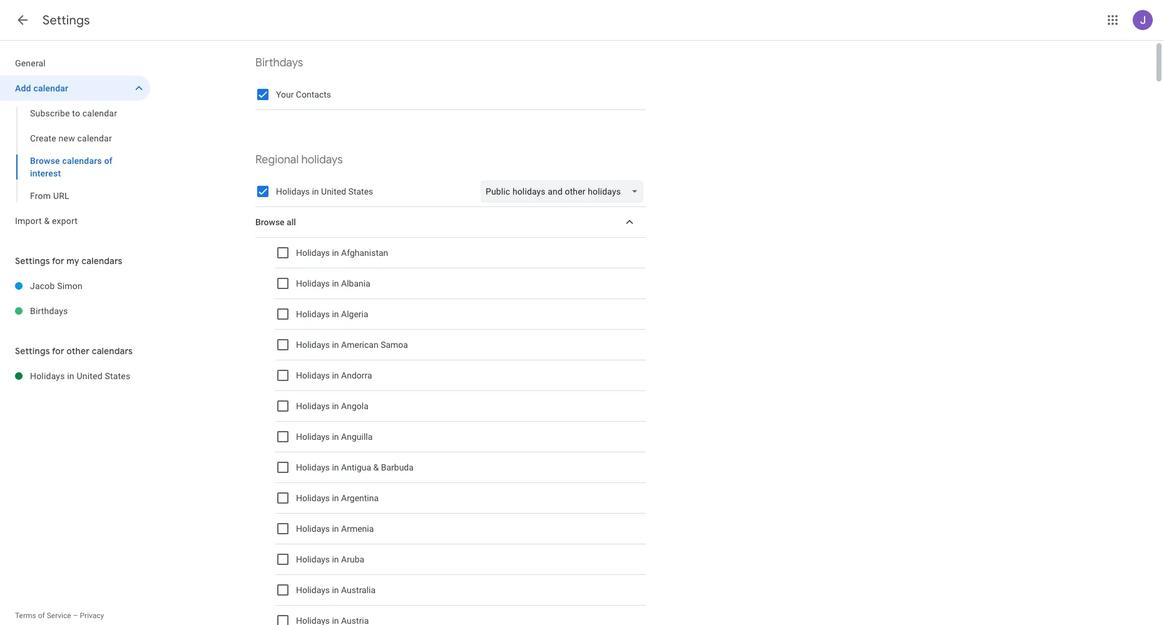 Task type: vqa. For each thing, say whether or not it's contained in the screenshot.
30
no



Task type: locate. For each thing, give the bounding box(es) containing it.
settings right go back 'icon'
[[43, 13, 90, 28]]

armenia
[[341, 524, 374, 534]]

birthdays up your
[[255, 56, 303, 70]]

1 for from the top
[[52, 255, 64, 267]]

albania
[[341, 279, 371, 289]]

0 vertical spatial calendar
[[33, 83, 68, 93]]

holidays in united states link
[[30, 364, 150, 389]]

group containing subscribe to calendar
[[0, 101, 150, 208]]

calendar inside tree item
[[33, 83, 68, 93]]

holidays in antigua & barbuda
[[296, 463, 414, 473]]

browse all tree item
[[255, 207, 646, 238]]

for left the my
[[52, 255, 64, 267]]

1 horizontal spatial of
[[104, 156, 113, 166]]

0 vertical spatial of
[[104, 156, 113, 166]]

0 horizontal spatial &
[[44, 216, 50, 226]]

settings up jacob
[[15, 255, 50, 267]]

browse inside tree item
[[255, 217, 285, 227]]

1 vertical spatial states
[[105, 371, 130, 381]]

american
[[341, 340, 379, 350]]

holidays down holidays in angola
[[296, 432, 330, 442]]

holidays up holidays in algeria
[[296, 279, 330, 289]]

holidays in afghanistan
[[296, 248, 388, 258]]

states down the settings for other calendars
[[105, 371, 130, 381]]

& right antigua
[[374, 463, 379, 473]]

of right terms
[[38, 612, 45, 620]]

settings for other calendars
[[15, 346, 133, 357]]

1 vertical spatial calendar
[[83, 108, 117, 118]]

calendars down create new calendar
[[62, 156, 102, 166]]

birthdays
[[255, 56, 303, 70], [30, 306, 68, 316]]

settings left other
[[15, 346, 50, 357]]

calendars up holidays in united states link
[[92, 346, 133, 357]]

export
[[52, 216, 78, 226]]

0 vertical spatial united
[[321, 187, 346, 197]]

1 vertical spatial of
[[38, 612, 45, 620]]

holidays down the settings for other calendars
[[30, 371, 65, 381]]

calendars inside browse calendars of interest
[[62, 156, 102, 166]]

calendar right to
[[83, 108, 117, 118]]

1 vertical spatial for
[[52, 346, 64, 357]]

samoa
[[381, 340, 408, 350]]

afghanistan
[[341, 248, 388, 258]]

terms
[[15, 612, 36, 620]]

holidays in united states
[[276, 187, 373, 197], [30, 371, 130, 381]]

calendars
[[62, 156, 102, 166], [82, 255, 123, 267], [92, 346, 133, 357]]

holidays down holidays in aruba in the left of the page
[[296, 585, 330, 595]]

in down the settings for other calendars
[[67, 371, 74, 381]]

&
[[44, 216, 50, 226], [374, 463, 379, 473]]

states inside tree item
[[105, 371, 130, 381]]

calendar for create new calendar
[[77, 133, 112, 143]]

settings heading
[[43, 13, 90, 28]]

regional
[[255, 153, 299, 167]]

in left american
[[332, 340, 339, 350]]

create
[[30, 133, 56, 143]]

1 horizontal spatial birthdays
[[255, 56, 303, 70]]

1 vertical spatial holidays in united states
[[30, 371, 130, 381]]

1 horizontal spatial browse
[[255, 217, 285, 227]]

aruba
[[341, 555, 364, 565]]

holidays
[[276, 187, 310, 197], [296, 248, 330, 258], [296, 279, 330, 289], [296, 309, 330, 319], [296, 340, 330, 350], [296, 371, 330, 381], [30, 371, 65, 381], [296, 401, 330, 411], [296, 432, 330, 442], [296, 463, 330, 473], [296, 493, 330, 503], [296, 524, 330, 534], [296, 555, 330, 565], [296, 585, 330, 595]]

privacy
[[80, 612, 104, 620]]

2 vertical spatial calendars
[[92, 346, 133, 357]]

united inside tree item
[[77, 371, 103, 381]]

holidays down holidays in armenia
[[296, 555, 330, 565]]

0 vertical spatial browse
[[30, 156, 60, 166]]

group
[[0, 101, 150, 208]]

for left other
[[52, 346, 64, 357]]

1 vertical spatial united
[[77, 371, 103, 381]]

simon
[[57, 281, 83, 291]]

other
[[67, 346, 90, 357]]

holidays down holidays in algeria
[[296, 340, 330, 350]]

2 vertical spatial calendar
[[77, 133, 112, 143]]

in down 'holidays'
[[312, 187, 319, 197]]

0 horizontal spatial holidays in united states
[[30, 371, 130, 381]]

import
[[15, 216, 42, 226]]

browse inside browse calendars of interest
[[30, 156, 60, 166]]

in left algeria
[[332, 309, 339, 319]]

in left australia
[[332, 585, 339, 595]]

0 horizontal spatial united
[[77, 371, 103, 381]]

angola
[[341, 401, 369, 411]]

calendar up subscribe
[[33, 83, 68, 93]]

andorra
[[341, 371, 372, 381]]

holidays
[[301, 153, 343, 167]]

tree
[[0, 51, 150, 234]]

0 vertical spatial settings
[[43, 13, 90, 28]]

states
[[349, 187, 373, 197], [105, 371, 130, 381]]

0 horizontal spatial states
[[105, 371, 130, 381]]

all
[[287, 217, 296, 227]]

united
[[321, 187, 346, 197], [77, 371, 103, 381]]

holidays up holidays in armenia
[[296, 493, 330, 503]]

browse up 'interest'
[[30, 156, 60, 166]]

birthdays down jacob
[[30, 306, 68, 316]]

1 horizontal spatial united
[[321, 187, 346, 197]]

0 horizontal spatial browse
[[30, 156, 60, 166]]

new
[[59, 133, 75, 143]]

settings
[[43, 13, 90, 28], [15, 255, 50, 267], [15, 346, 50, 357]]

states up afghanistan
[[349, 187, 373, 197]]

1 vertical spatial settings
[[15, 255, 50, 267]]

calendar
[[33, 83, 68, 93], [83, 108, 117, 118], [77, 133, 112, 143]]

antigua
[[341, 463, 371, 473]]

None field
[[481, 180, 649, 203]]

1 vertical spatial calendars
[[82, 255, 123, 267]]

subscribe to calendar
[[30, 108, 117, 118]]

your contacts
[[276, 90, 331, 100]]

general
[[15, 58, 46, 68]]

browse
[[30, 156, 60, 166], [255, 217, 285, 227]]

for
[[52, 255, 64, 267], [52, 346, 64, 357]]

united down 'holidays'
[[321, 187, 346, 197]]

anguilla
[[341, 432, 373, 442]]

terms of service link
[[15, 612, 71, 620]]

0 horizontal spatial birthdays
[[30, 306, 68, 316]]

holidays up holidays in angola
[[296, 371, 330, 381]]

united down other
[[77, 371, 103, 381]]

2 for from the top
[[52, 346, 64, 357]]

create new calendar
[[30, 133, 112, 143]]

of
[[104, 156, 113, 166], [38, 612, 45, 620]]

holidays in united states inside tree item
[[30, 371, 130, 381]]

& left export on the top of page
[[44, 216, 50, 226]]

in left armenia at bottom left
[[332, 524, 339, 534]]

0 vertical spatial states
[[349, 187, 373, 197]]

calendars for my
[[82, 255, 123, 267]]

of down create new calendar
[[104, 156, 113, 166]]

calendars for other
[[92, 346, 133, 357]]

1 vertical spatial birthdays
[[30, 306, 68, 316]]

browse left all
[[255, 217, 285, 227]]

1 horizontal spatial &
[[374, 463, 379, 473]]

0 vertical spatial birthdays
[[255, 56, 303, 70]]

0 vertical spatial for
[[52, 255, 64, 267]]

holidays in united states down 'holidays'
[[276, 187, 373, 197]]

holidays in algeria
[[296, 309, 369, 319]]

2 vertical spatial settings
[[15, 346, 50, 357]]

settings for my calendars tree
[[0, 274, 150, 324]]

calendar right new
[[77, 133, 112, 143]]

calendar for subscribe to calendar
[[83, 108, 117, 118]]

add
[[15, 83, 31, 93]]

holidays up all
[[276, 187, 310, 197]]

holidays in angola
[[296, 401, 369, 411]]

1 horizontal spatial holidays in united states
[[276, 187, 373, 197]]

0 vertical spatial calendars
[[62, 156, 102, 166]]

holidays in united states down other
[[30, 371, 130, 381]]

1 vertical spatial browse
[[255, 217, 285, 227]]

calendars right the my
[[82, 255, 123, 267]]

holidays up holidays in albania
[[296, 248, 330, 258]]

in
[[312, 187, 319, 197], [332, 248, 339, 258], [332, 279, 339, 289], [332, 309, 339, 319], [332, 340, 339, 350], [332, 371, 339, 381], [67, 371, 74, 381], [332, 401, 339, 411], [332, 432, 339, 442], [332, 463, 339, 473], [332, 493, 339, 503], [332, 524, 339, 534], [332, 555, 339, 565], [332, 585, 339, 595]]

settings for settings for other calendars
[[15, 346, 50, 357]]



Task type: describe. For each thing, give the bounding box(es) containing it.
jacob
[[30, 281, 55, 291]]

in left angola
[[332, 401, 339, 411]]

–
[[73, 612, 78, 620]]

from url
[[30, 191, 69, 201]]

browse for browse calendars of interest
[[30, 156, 60, 166]]

holidays in united states tree item
[[0, 364, 150, 389]]

algeria
[[341, 309, 369, 319]]

birthdays link
[[30, 299, 150, 324]]

jacob simon tree item
[[0, 274, 150, 299]]

url
[[53, 191, 69, 201]]

to
[[72, 108, 80, 118]]

in inside holidays in united states link
[[67, 371, 74, 381]]

jacob simon
[[30, 281, 83, 291]]

holidays in armenia
[[296, 524, 374, 534]]

birthdays tree item
[[0, 299, 150, 324]]

holidays down holidays in andorra
[[296, 401, 330, 411]]

terms of service – privacy
[[15, 612, 104, 620]]

in left andorra
[[332, 371, 339, 381]]

holidays up holidays in aruba in the left of the page
[[296, 524, 330, 534]]

contacts
[[296, 90, 331, 100]]

interest
[[30, 168, 61, 178]]

regional holidays
[[255, 153, 343, 167]]

0 vertical spatial holidays in united states
[[276, 187, 373, 197]]

holidays inside tree item
[[30, 371, 65, 381]]

barbuda
[[381, 463, 414, 473]]

my
[[67, 255, 79, 267]]

holidays in albania
[[296, 279, 371, 289]]

1 vertical spatial &
[[374, 463, 379, 473]]

settings for settings for my calendars
[[15, 255, 50, 267]]

add calendar tree item
[[0, 76, 150, 101]]

import & export
[[15, 216, 78, 226]]

privacy link
[[80, 612, 104, 620]]

holidays down holidays in anguilla
[[296, 463, 330, 473]]

holidays in aruba
[[296, 555, 364, 565]]

browse calendars of interest
[[30, 156, 113, 178]]

argentina
[[341, 493, 379, 503]]

holidays down holidays in albania
[[296, 309, 330, 319]]

in left argentina
[[332, 493, 339, 503]]

holidays in australia
[[296, 585, 376, 595]]

add calendar
[[15, 83, 68, 93]]

birthdays inside tree item
[[30, 306, 68, 316]]

holidays in anguilla
[[296, 432, 373, 442]]

settings for my calendars
[[15, 255, 123, 267]]

for for my
[[52, 255, 64, 267]]

in left afghanistan
[[332, 248, 339, 258]]

subscribe
[[30, 108, 70, 118]]

settings for settings
[[43, 13, 90, 28]]

holidays in argentina
[[296, 493, 379, 503]]

australia
[[341, 585, 376, 595]]

browse for browse all
[[255, 217, 285, 227]]

0 vertical spatial &
[[44, 216, 50, 226]]

for for other
[[52, 346, 64, 357]]

in left "anguilla"
[[332, 432, 339, 442]]

tree containing general
[[0, 51, 150, 234]]

in left albania
[[332, 279, 339, 289]]

browse all
[[255, 217, 296, 227]]

of inside browse calendars of interest
[[104, 156, 113, 166]]

holidays in american samoa
[[296, 340, 408, 350]]

your
[[276, 90, 294, 100]]

from
[[30, 191, 51, 201]]

0 horizontal spatial of
[[38, 612, 45, 620]]

go back image
[[15, 13, 30, 28]]

service
[[47, 612, 71, 620]]

holidays in andorra
[[296, 371, 372, 381]]

in left antigua
[[332, 463, 339, 473]]

1 horizontal spatial states
[[349, 187, 373, 197]]

in left aruba
[[332, 555, 339, 565]]



